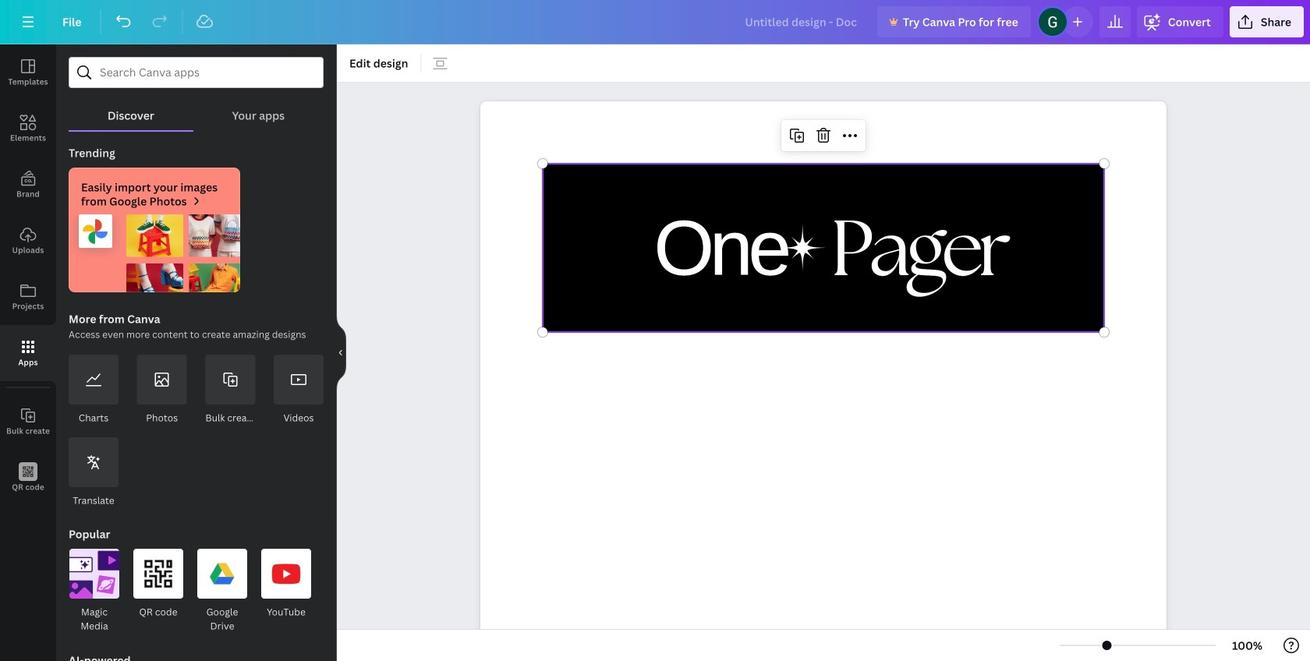 Task type: describe. For each thing, give the bounding box(es) containing it.
hide image
[[336, 316, 346, 391]]

Zoom button
[[1223, 634, 1273, 659]]

Design title text field
[[733, 6, 871, 37]]

Search Canva apps search field
[[100, 58, 293, 87]]



Task type: vqa. For each thing, say whether or not it's contained in the screenshot.
Design title text field
yes



Task type: locate. For each thing, give the bounding box(es) containing it.
main menu bar
[[0, 0, 1311, 44]]

None text field
[[481, 101, 1167, 662]]

the google photos logo is positioned on the left side. to the right of the logo, there is a grid containing four images. these images display colorful shoes, shirts, or chairs. image
[[69, 215, 240, 293]]

side panel tab list
[[0, 44, 56, 506]]



